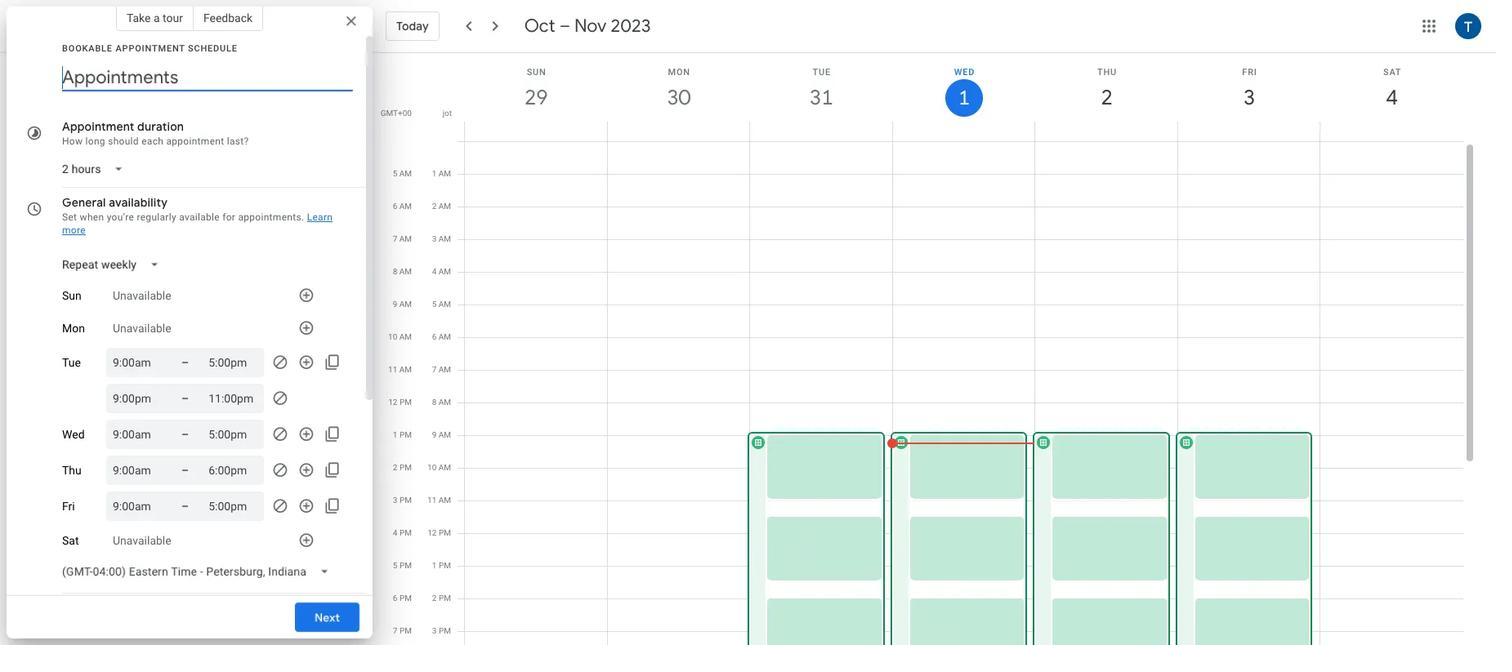 Task type: vqa. For each thing, say whether or not it's contained in the screenshot.


Task type: locate. For each thing, give the bounding box(es) containing it.
1 vertical spatial mon
[[62, 322, 85, 335]]

start time on tuesdays text field for end time on tuesdays text field
[[113, 389, 162, 409]]

1 vertical spatial wed
[[62, 428, 85, 441]]

1 column header
[[892, 53, 1036, 141]]

1 inside 'wed 1'
[[958, 85, 969, 111]]

10 am
[[388, 333, 412, 342], [428, 463, 451, 472]]

bookable appointment schedule
[[62, 43, 238, 54]]

tue 31
[[809, 67, 833, 111]]

sat
[[1384, 67, 1402, 78], [62, 535, 79, 548]]

unavailable
[[113, 289, 171, 302], [113, 322, 171, 335], [113, 535, 171, 548]]

appointment
[[166, 136, 224, 147]]

1 vertical spatial 4
[[432, 267, 437, 276]]

2 vertical spatial unavailable
[[113, 535, 171, 548]]

take a tour button
[[116, 5, 194, 31]]

2 horizontal spatial 4
[[1386, 84, 1397, 111]]

1 vertical spatial 8 am
[[432, 398, 451, 407]]

unavailable for sat
[[113, 535, 171, 548]]

1 vertical spatial 9 am
[[432, 431, 451, 440]]

take a tour
[[127, 11, 183, 25]]

0 vertical spatial 8 am
[[393, 267, 412, 276]]

3
[[1243, 84, 1255, 111], [432, 235, 437, 244], [393, 496, 398, 505], [432, 627, 437, 636]]

each
[[142, 136, 164, 147]]

– left end time on tuesdays text box
[[181, 356, 189, 369]]

0 vertical spatial 8
[[393, 267, 397, 276]]

long
[[85, 136, 105, 147]]

31 column header
[[750, 53, 893, 141]]

jot
[[443, 109, 452, 118]]

Start time on Tuesdays text field
[[113, 353, 162, 373], [113, 389, 162, 409]]

sun 29
[[524, 67, 547, 111]]

0 vertical spatial start time on tuesdays text field
[[113, 353, 162, 373]]

0 vertical spatial mon
[[668, 67, 691, 78]]

wed
[[954, 67, 975, 78], [62, 428, 85, 441]]

Start time on Fridays text field
[[113, 497, 162, 517]]

– right start time on thursdays text box
[[181, 464, 189, 477]]

tue
[[813, 67, 831, 78], [62, 356, 81, 369]]

0 vertical spatial 7 am
[[393, 235, 412, 244]]

0 vertical spatial sun
[[527, 67, 547, 78]]

schedule
[[188, 43, 238, 54]]

thu 2
[[1098, 67, 1117, 111]]

0 horizontal spatial wed
[[62, 428, 85, 441]]

5 down 4 pm
[[393, 562, 398, 571]]

1 horizontal spatial sun
[[527, 67, 547, 78]]

None field
[[56, 154, 137, 184], [56, 250, 173, 280], [56, 557, 343, 587], [56, 154, 137, 184], [56, 250, 173, 280], [56, 557, 343, 587]]

12 pm
[[388, 398, 412, 407], [428, 529, 451, 538]]

1 horizontal spatial tue
[[813, 67, 831, 78]]

30
[[666, 84, 690, 111]]

0 horizontal spatial 12
[[388, 398, 398, 407]]

1 vertical spatial 7 am
[[432, 365, 451, 374]]

1 horizontal spatial 11
[[428, 496, 437, 505]]

1 horizontal spatial wed
[[954, 67, 975, 78]]

0 vertical spatial tue
[[813, 67, 831, 78]]

3 am
[[432, 235, 451, 244]]

fri
[[1243, 67, 1258, 78], [62, 500, 75, 513]]

2 pm
[[393, 463, 412, 472], [432, 594, 451, 603]]

take
[[127, 11, 151, 25]]

– for thu
[[181, 464, 189, 477]]

0 vertical spatial sat
[[1384, 67, 1402, 78]]

End time on Tuesdays text field
[[209, 389, 258, 409]]

2 pm up 4 pm
[[393, 463, 412, 472]]

0 horizontal spatial 9 am
[[393, 300, 412, 309]]

1 vertical spatial tue
[[62, 356, 81, 369]]

8
[[393, 267, 397, 276], [432, 398, 437, 407]]

learn more link
[[62, 212, 333, 236]]

5 am
[[393, 169, 412, 178], [432, 300, 451, 309]]

1 horizontal spatial mon
[[668, 67, 691, 78]]

5
[[393, 169, 397, 178], [432, 300, 437, 309], [393, 562, 398, 571]]

1 horizontal spatial 8
[[432, 398, 437, 407]]

thu inside 2 column header
[[1098, 67, 1117, 78]]

1 horizontal spatial 2 pm
[[432, 594, 451, 603]]

– for fri
[[181, 500, 189, 513]]

tue inside tue 31
[[813, 67, 831, 78]]

1 horizontal spatial thu
[[1098, 67, 1117, 78]]

2
[[1100, 84, 1112, 111], [432, 202, 437, 211], [393, 463, 398, 472], [432, 594, 437, 603]]

appointment
[[116, 43, 185, 54]]

fri 3
[[1243, 67, 1258, 111]]

– right start time on fridays text box
[[181, 500, 189, 513]]

1 vertical spatial 7
[[432, 365, 437, 374]]

1 vertical spatial 3 pm
[[432, 627, 451, 636]]

11 am
[[388, 365, 412, 374], [428, 496, 451, 505]]

6 am
[[393, 202, 412, 211], [432, 333, 451, 342]]

–
[[560, 15, 570, 38], [181, 356, 189, 369], [181, 392, 189, 405], [181, 428, 189, 441], [181, 464, 189, 477], [181, 500, 189, 513]]

tour
[[163, 11, 183, 25]]

3 pm
[[393, 496, 412, 505], [432, 627, 451, 636]]

11
[[388, 365, 397, 374], [428, 496, 437, 505]]

0 vertical spatial 5
[[393, 169, 397, 178]]

cell
[[465, 141, 608, 646], [608, 141, 751, 646], [748, 141, 893, 646], [888, 141, 1036, 646], [1033, 141, 1179, 646], [1176, 141, 1321, 646], [1321, 141, 1464, 646]]

tue for tue 31
[[813, 67, 831, 78]]

1 vertical spatial 12
[[428, 529, 437, 538]]

5 am left "1 am"
[[393, 169, 412, 178]]

wed for wed 1
[[954, 67, 975, 78]]

nov
[[575, 15, 607, 38]]

0 horizontal spatial 5 am
[[393, 169, 412, 178]]

2 vertical spatial 6
[[393, 594, 398, 603]]

4
[[1386, 84, 1397, 111], [432, 267, 437, 276], [393, 529, 398, 538]]

1 vertical spatial 8
[[432, 398, 437, 407]]

2 unavailable from the top
[[113, 322, 171, 335]]

6 am down 4 am
[[432, 333, 451, 342]]

7 cell from the left
[[1321, 141, 1464, 646]]

1 horizontal spatial 6 am
[[432, 333, 451, 342]]

fri for fri 3
[[1243, 67, 1258, 78]]

6 am left 2 am
[[393, 202, 412, 211]]

End time on Thursdays text field
[[209, 461, 258, 481]]

1 pm
[[393, 431, 412, 440], [432, 562, 451, 571]]

availability
[[109, 195, 168, 210]]

wed for wed
[[62, 428, 85, 441]]

0 vertical spatial 1 pm
[[393, 431, 412, 440]]

4 column header
[[1321, 53, 1464, 141]]

0 vertical spatial 11 am
[[388, 365, 412, 374]]

0 horizontal spatial 3 pm
[[393, 496, 412, 505]]

1 vertical spatial 11 am
[[428, 496, 451, 505]]

1 am
[[432, 169, 451, 178]]

1 horizontal spatial sat
[[1384, 67, 1402, 78]]

0 vertical spatial wed
[[954, 67, 975, 78]]

1 vertical spatial thu
[[62, 464, 82, 477]]

0 vertical spatial 4
[[1386, 84, 1397, 111]]

sat 4
[[1384, 67, 1402, 111]]

mon inside mon 30
[[668, 67, 691, 78]]

4 for pm
[[393, 529, 398, 538]]

sunday, 29 october element
[[518, 79, 555, 117]]

2 pm right 6 pm
[[432, 594, 451, 603]]

3 pm up 4 pm
[[393, 496, 412, 505]]

2 start time on tuesdays text field from the top
[[113, 389, 162, 409]]

– right oct
[[560, 15, 570, 38]]

you're
[[107, 212, 134, 223]]

0 horizontal spatial 7 am
[[393, 235, 412, 244]]

Add title text field
[[62, 65, 353, 90]]

last?
[[227, 136, 249, 147]]

7 am
[[393, 235, 412, 244], [432, 365, 451, 374]]

thu up thursday, 2 november element
[[1098, 67, 1117, 78]]

0 horizontal spatial mon
[[62, 322, 85, 335]]

thu for thu 2
[[1098, 67, 1117, 78]]

0 horizontal spatial fri
[[62, 500, 75, 513]]

0 horizontal spatial 11 am
[[388, 365, 412, 374]]

0 vertical spatial 6 am
[[393, 202, 412, 211]]

6 left 2 am
[[393, 202, 397, 211]]

fri up friday, 3 november element
[[1243, 67, 1258, 78]]

tue for tue
[[62, 356, 81, 369]]

6
[[393, 202, 397, 211], [432, 333, 437, 342], [393, 594, 398, 603]]

0 horizontal spatial thu
[[62, 464, 82, 477]]

1 vertical spatial 10 am
[[428, 463, 451, 472]]

oct – nov 2023
[[525, 15, 651, 38]]

– left "end time on wednesdays" text box
[[181, 428, 189, 441]]

1 horizontal spatial 9
[[432, 431, 437, 440]]

1 vertical spatial 11
[[428, 496, 437, 505]]

5 pm
[[393, 562, 412, 571]]

0 horizontal spatial 4
[[393, 529, 398, 538]]

5 down 4 am
[[432, 300, 437, 309]]

1 horizontal spatial 8 am
[[432, 398, 451, 407]]

1 vertical spatial unavailable
[[113, 322, 171, 335]]

1 vertical spatial 6
[[432, 333, 437, 342]]

8 am
[[393, 267, 412, 276], [432, 398, 451, 407]]

saturday, 4 november element
[[1374, 79, 1412, 117]]

general
[[62, 195, 106, 210]]

3 unavailable from the top
[[113, 535, 171, 548]]

0 horizontal spatial 6 am
[[393, 202, 412, 211]]

duration
[[137, 119, 184, 134]]

0 vertical spatial fri
[[1243, 67, 1258, 78]]

0 vertical spatial 3 pm
[[393, 496, 412, 505]]

0 vertical spatial 9
[[393, 300, 397, 309]]

1 vertical spatial fri
[[62, 500, 75, 513]]

0 vertical spatial 11
[[388, 365, 397, 374]]

wed inside 1 column header
[[954, 67, 975, 78]]

1 unavailable from the top
[[113, 289, 171, 302]]

pm
[[400, 398, 412, 407], [400, 431, 412, 440], [400, 463, 412, 472], [400, 496, 412, 505], [400, 529, 412, 538], [439, 529, 451, 538], [400, 562, 412, 571], [439, 562, 451, 571], [400, 594, 412, 603], [439, 594, 451, 603], [400, 627, 412, 636], [439, 627, 451, 636]]

wed up wednesday, 1 november, today element
[[954, 67, 975, 78]]

4 cell from the left
[[888, 141, 1036, 646]]

grid
[[379, 53, 1477, 646]]

6 down 4 am
[[432, 333, 437, 342]]

fri inside 3 column header
[[1243, 67, 1258, 78]]

2 vertical spatial 4
[[393, 529, 398, 538]]

1 vertical spatial 2 pm
[[432, 594, 451, 603]]

sun up 29
[[527, 67, 547, 78]]

1 horizontal spatial 11 am
[[428, 496, 451, 505]]

0 vertical spatial 5 am
[[393, 169, 412, 178]]

sun for sun 29
[[527, 67, 547, 78]]

5 left "1 am"
[[393, 169, 397, 178]]

grid containing 29
[[379, 53, 1477, 646]]

sun
[[527, 67, 547, 78], [62, 289, 82, 302]]

0 vertical spatial 10 am
[[388, 333, 412, 342]]

3 pm right the 7 pm
[[432, 627, 451, 636]]

sun inside sun 29
[[527, 67, 547, 78]]

1 vertical spatial 5 am
[[432, 300, 451, 309]]

9
[[393, 300, 397, 309], [432, 431, 437, 440]]

0 horizontal spatial sat
[[62, 535, 79, 548]]

2 cell from the left
[[608, 141, 751, 646]]

1 start time on tuesdays text field from the top
[[113, 353, 162, 373]]

2 am
[[432, 202, 451, 211]]

1 horizontal spatial 12 pm
[[428, 529, 451, 538]]

12
[[388, 398, 398, 407], [428, 529, 437, 538]]

sat inside 4 column header
[[1384, 67, 1402, 78]]

29 column header
[[464, 53, 608, 141]]

0 vertical spatial unavailable
[[113, 289, 171, 302]]

wed left start time on wednesdays text box
[[62, 428, 85, 441]]

fri left start time on fridays text box
[[62, 500, 75, 513]]

1 vertical spatial 1 pm
[[432, 562, 451, 571]]

1 vertical spatial 9
[[432, 431, 437, 440]]

mon 30
[[666, 67, 691, 111]]

for
[[222, 212, 236, 223]]

1 horizontal spatial fri
[[1243, 67, 1258, 78]]

thu
[[1098, 67, 1117, 78], [62, 464, 82, 477]]

1 horizontal spatial 10 am
[[428, 463, 451, 472]]

0 horizontal spatial 8
[[393, 267, 397, 276]]

am
[[399, 169, 412, 178], [439, 169, 451, 178], [399, 202, 412, 211], [439, 202, 451, 211], [399, 235, 412, 244], [439, 235, 451, 244], [399, 267, 412, 276], [439, 267, 451, 276], [399, 300, 412, 309], [439, 300, 451, 309], [400, 333, 412, 342], [439, 333, 451, 342], [400, 365, 412, 374], [439, 365, 451, 374], [439, 398, 451, 407], [439, 431, 451, 440], [439, 463, 451, 472], [439, 496, 451, 505]]

1 horizontal spatial 3 pm
[[432, 627, 451, 636]]

1 vertical spatial 12 pm
[[428, 529, 451, 538]]

1 horizontal spatial 4
[[432, 267, 437, 276]]

0 vertical spatial thu
[[1098, 67, 1117, 78]]

7
[[393, 235, 397, 244], [432, 365, 437, 374], [393, 627, 398, 636]]

– for wed
[[181, 428, 189, 441]]

1 vertical spatial 5
[[432, 300, 437, 309]]

5 am down 4 am
[[432, 300, 451, 309]]

sun down more
[[62, 289, 82, 302]]

0 horizontal spatial 10
[[388, 333, 397, 342]]

10
[[388, 333, 397, 342], [428, 463, 437, 472]]

6 up the 7 pm
[[393, 594, 398, 603]]

2023
[[611, 15, 651, 38]]

1 vertical spatial start time on tuesdays text field
[[113, 389, 162, 409]]

9 am
[[393, 300, 412, 309], [432, 431, 451, 440]]

– left end time on tuesdays text field
[[181, 392, 189, 405]]

mon
[[668, 67, 691, 78], [62, 322, 85, 335]]

thu left start time on thursdays text box
[[62, 464, 82, 477]]

row
[[458, 141, 1464, 646]]

0 horizontal spatial sun
[[62, 289, 82, 302]]

1
[[958, 85, 969, 111], [432, 169, 437, 178], [393, 431, 398, 440], [432, 562, 437, 571]]



Task type: describe. For each thing, give the bounding box(es) containing it.
when
[[80, 212, 104, 223]]

0 horizontal spatial 1 pm
[[393, 431, 412, 440]]

0 vertical spatial 6
[[393, 202, 397, 211]]

1 horizontal spatial 1 pm
[[432, 562, 451, 571]]

learn
[[307, 212, 333, 223]]

should
[[108, 136, 139, 147]]

available
[[179, 212, 220, 223]]

set when you're regularly available for appointments.
[[62, 212, 304, 223]]

appointment
[[62, 119, 134, 134]]

5 cell from the left
[[1033, 141, 1179, 646]]

0 vertical spatial 12
[[388, 398, 398, 407]]

0 horizontal spatial 10 am
[[388, 333, 412, 342]]

next button
[[295, 598, 360, 638]]

0 horizontal spatial 11
[[388, 365, 397, 374]]

oct
[[525, 15, 556, 38]]

bookable
[[62, 43, 113, 54]]

3 column header
[[1178, 53, 1321, 141]]

feedback
[[203, 11, 253, 25]]

regularly
[[137, 212, 177, 223]]

wed 1
[[954, 67, 975, 111]]

today
[[396, 19, 429, 34]]

30 column header
[[607, 53, 751, 141]]

tuesday, 31 october element
[[803, 79, 841, 117]]

End time on Wednesdays text field
[[209, 425, 258, 445]]

more
[[62, 225, 86, 236]]

0 horizontal spatial 12 pm
[[388, 398, 412, 407]]

1 horizontal spatial 12
[[428, 529, 437, 538]]

4 pm
[[393, 529, 412, 538]]

gmt+00
[[381, 109, 412, 118]]

friday, 3 november element
[[1231, 79, 1269, 117]]

next
[[315, 611, 340, 625]]

3 inside fri 3
[[1243, 84, 1255, 111]]

4 inside sat 4
[[1386, 84, 1397, 111]]

6 cell from the left
[[1176, 141, 1321, 646]]

set
[[62, 212, 77, 223]]

thu for thu
[[62, 464, 82, 477]]

0 horizontal spatial 2 pm
[[393, 463, 412, 472]]

0 vertical spatial 7
[[393, 235, 397, 244]]

7 pm
[[393, 627, 412, 636]]

start time on tuesdays text field for end time on tuesdays text box
[[113, 353, 162, 373]]

unavailable for mon
[[113, 322, 171, 335]]

appointment duration how long should each appointment last?
[[62, 119, 249, 147]]

Start time on Wednesdays text field
[[113, 425, 162, 445]]

appointments.
[[238, 212, 304, 223]]

monday, 30 october element
[[660, 79, 698, 117]]

Start time on Thursdays text field
[[113, 461, 162, 481]]

0 vertical spatial 9 am
[[393, 300, 412, 309]]

fri for fri
[[62, 500, 75, 513]]

general availability
[[62, 195, 168, 210]]

learn more
[[62, 212, 333, 236]]

1 horizontal spatial 5 am
[[432, 300, 451, 309]]

thursday, 2 november element
[[1088, 79, 1126, 117]]

sat for sat
[[62, 535, 79, 548]]

mon for mon 30
[[668, 67, 691, 78]]

2 vertical spatial 7
[[393, 627, 398, 636]]

how
[[62, 136, 83, 147]]

– for tue
[[181, 356, 189, 369]]

today button
[[386, 7, 440, 46]]

6 pm
[[393, 594, 412, 603]]

0 horizontal spatial 8 am
[[393, 267, 412, 276]]

a
[[154, 11, 160, 25]]

unavailable for sun
[[113, 289, 171, 302]]

3 cell from the left
[[748, 141, 893, 646]]

29
[[524, 84, 547, 111]]

0 horizontal spatial 9
[[393, 300, 397, 309]]

1 vertical spatial 6 am
[[432, 333, 451, 342]]

1 horizontal spatial 7 am
[[432, 365, 451, 374]]

4 am
[[432, 267, 451, 276]]

0 vertical spatial 10
[[388, 333, 397, 342]]

mon for mon
[[62, 322, 85, 335]]

1 cell from the left
[[465, 141, 608, 646]]

sat for sat 4
[[1384, 67, 1402, 78]]

wednesday, 1 november, today element
[[946, 79, 983, 117]]

feedback button
[[194, 5, 263, 31]]

sun for sun
[[62, 289, 82, 302]]

1 vertical spatial 10
[[428, 463, 437, 472]]

4 for am
[[432, 267, 437, 276]]

2 column header
[[1035, 53, 1179, 141]]

End time on Fridays text field
[[209, 497, 258, 517]]

End time on Tuesdays text field
[[209, 353, 258, 373]]

31
[[809, 84, 833, 111]]

2 inside thu 2
[[1100, 84, 1112, 111]]

2 vertical spatial 5
[[393, 562, 398, 571]]

1 horizontal spatial 9 am
[[432, 431, 451, 440]]



